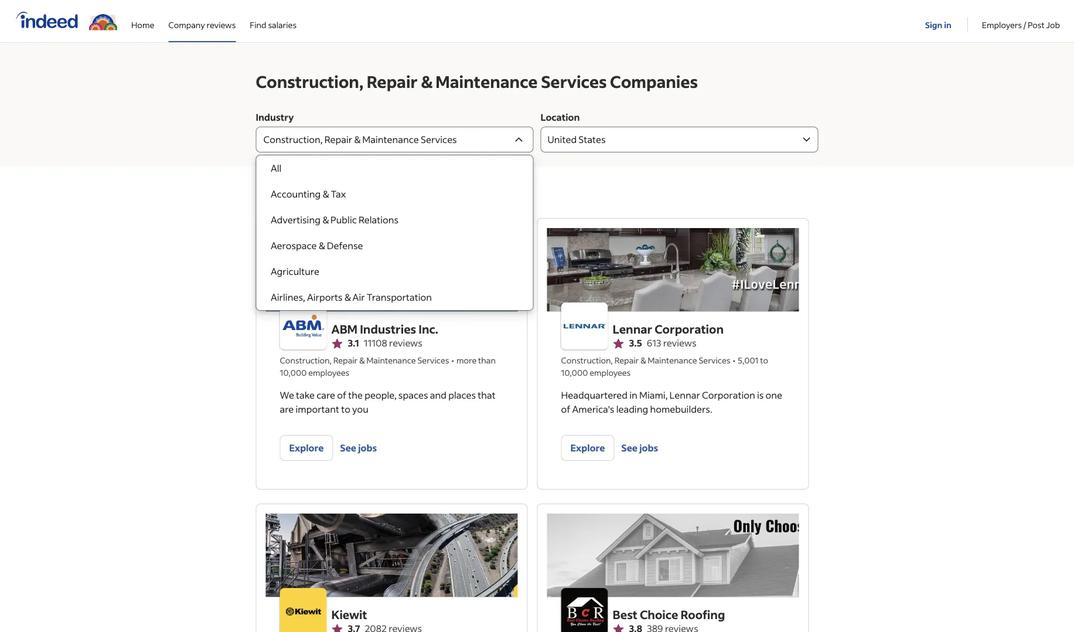 Task type: locate. For each thing, give the bounding box(es) containing it.
of left 'the'
[[337, 389, 347, 401]]

5,001 to 10,000 employees
[[561, 355, 769, 378]]

corporation up '613 reviews' link
[[655, 321, 724, 337]]

1 see jobs from the left
[[340, 442, 377, 454]]

1 see from the left
[[340, 442, 357, 454]]

&
[[421, 71, 433, 92], [354, 133, 361, 145], [323, 188, 329, 200], [322, 214, 329, 226], [319, 240, 325, 252], [344, 291, 351, 303], [359, 355, 365, 366], [641, 355, 646, 366]]

1 horizontal spatial explore
[[571, 442, 605, 454]]

2 see from the left
[[622, 442, 638, 454]]

2 10,000 from the left
[[561, 367, 588, 378]]

of inside the we take care of the people, spaces and places that are important to you
[[337, 389, 347, 401]]

•
[[452, 355, 454, 366], [733, 355, 736, 366]]

reviews down "lennar corporation"
[[664, 337, 697, 349]]

people,
[[365, 389, 397, 401]]

sign in
[[926, 19, 952, 30]]

agriculture
[[271, 265, 319, 277]]

employees for lennar
[[590, 367, 631, 378]]

0 horizontal spatial explore link
[[280, 435, 333, 461]]

explore for abm industries inc.
[[289, 442, 324, 454]]

you
[[352, 403, 369, 415]]

1 • from the left
[[452, 355, 454, 366]]

1 see jobs link from the left
[[340, 435, 377, 461]]

home link
[[131, 0, 154, 40]]

public
[[330, 214, 357, 226]]

construction, repair & maintenance services button
[[256, 127, 534, 152]]

see jobs link for abm
[[340, 435, 377, 461]]

1 vertical spatial corporation
[[703, 389, 756, 401]]

see jobs link down leading
[[622, 435, 659, 461]]

in up leading
[[630, 389, 638, 401]]

see jobs link for lennar
[[622, 435, 659, 461]]

job
[[1047, 19, 1061, 30]]

jobs down you
[[358, 442, 377, 454]]

lennar up 3.5
[[613, 321, 653, 337]]

1 10,000 from the left
[[280, 367, 307, 378]]

construction, down industry
[[264, 133, 323, 145]]

lennar corporation image
[[561, 303, 608, 349]]

best
[[613, 607, 638, 622]]

• for abm industries inc.
[[452, 355, 454, 366]]

10,000
[[280, 367, 307, 378], [561, 367, 588, 378]]

reviews right company
[[207, 19, 236, 30]]

1 jobs from the left
[[358, 442, 377, 454]]

advertising
[[271, 214, 320, 226]]

1 vertical spatial of
[[561, 403, 571, 415]]

best choice roofing link
[[613, 606, 726, 623]]

reviews for lennar corporation
[[664, 337, 697, 349]]

1 employees from the left
[[309, 367, 350, 378]]

1 horizontal spatial reviews
[[389, 337, 423, 349]]

in inside headquartered in miami, lennar corporation is one of america's leading homebuilders.
[[630, 389, 638, 401]]

1 vertical spatial in
[[630, 389, 638, 401]]

1 horizontal spatial •
[[733, 355, 736, 366]]

1 horizontal spatial to
[[761, 355, 769, 366]]

construction, repair & maintenance services inside popup button
[[264, 133, 457, 145]]

reviews for abm industries inc.
[[389, 337, 423, 349]]

airlines, airports & air transportation
[[271, 291, 432, 303]]

construction,
[[256, 71, 364, 92], [264, 133, 323, 145], [280, 355, 332, 366], [561, 355, 613, 366]]

10,000 inside more than 10,000 employees
[[280, 367, 307, 378]]

• left "more"
[[452, 355, 454, 366]]

5,001
[[738, 355, 759, 366]]

explore link
[[280, 435, 333, 461], [561, 435, 615, 461]]

1 explore link from the left
[[280, 435, 333, 461]]

2 explore from the left
[[571, 442, 605, 454]]

construction, repair & maintenance services
[[264, 133, 457, 145], [280, 355, 449, 366], [561, 355, 731, 366]]

see jobs link
[[340, 435, 377, 461], [622, 435, 659, 461]]

industry
[[256, 111, 294, 123]]

1 explore from the left
[[289, 442, 324, 454]]

2 jobs from the left
[[640, 442, 659, 454]]

to left you
[[341, 403, 351, 415]]

2 employees from the left
[[590, 367, 631, 378]]

find salaries
[[250, 19, 297, 30]]

2 see jobs link from the left
[[622, 435, 659, 461]]

in right sign
[[945, 19, 952, 30]]

explore down america's
[[571, 442, 605, 454]]

than
[[479, 355, 496, 366]]

jobs down leading
[[640, 442, 659, 454]]

1 horizontal spatial in
[[945, 19, 952, 30]]

roofing
[[681, 607, 726, 622]]

employees inside the 5,001 to 10,000 employees
[[590, 367, 631, 378]]

2 • from the left
[[733, 355, 736, 366]]

0 horizontal spatial of
[[337, 389, 347, 401]]

explore link down important
[[280, 435, 333, 461]]

to right 5,001
[[761, 355, 769, 366]]

see jobs down leading
[[622, 442, 659, 454]]

construction, repair & maintenance services companies
[[256, 71, 698, 92]]

is
[[758, 389, 764, 401]]

to inside the 5,001 to 10,000 employees
[[761, 355, 769, 366]]

employees up care
[[309, 367, 350, 378]]

1 horizontal spatial 10,000
[[561, 367, 588, 378]]

toggle menu image
[[800, 133, 814, 147]]

inc.
[[419, 321, 439, 337]]

of
[[337, 389, 347, 401], [561, 403, 571, 415]]

employees up headquartered
[[590, 367, 631, 378]]

repair up the tax
[[325, 133, 353, 145]]

see jobs link down you
[[340, 435, 377, 461]]

lennar corporation link
[[613, 320, 724, 338]]

• for lennar corporation
[[733, 355, 736, 366]]

jobs for industries
[[358, 442, 377, 454]]

0 horizontal spatial in
[[630, 389, 638, 401]]

employees
[[309, 367, 350, 378], [590, 367, 631, 378]]

0 vertical spatial to
[[761, 355, 769, 366]]

explore down important
[[289, 442, 324, 454]]

0 vertical spatial of
[[337, 389, 347, 401]]

in
[[945, 19, 952, 30], [630, 389, 638, 401]]

explore
[[289, 442, 324, 454], [571, 442, 605, 454]]

1 horizontal spatial explore link
[[561, 435, 615, 461]]

location
[[541, 111, 580, 123]]

1 horizontal spatial see jobs link
[[622, 435, 659, 461]]

see jobs down you
[[340, 442, 377, 454]]

in for sign
[[945, 19, 952, 30]]

to
[[761, 355, 769, 366], [341, 403, 351, 415]]

1 horizontal spatial jobs
[[640, 442, 659, 454]]

transportation
[[367, 291, 432, 303]]

1 horizontal spatial employees
[[590, 367, 631, 378]]

0 horizontal spatial to
[[341, 403, 351, 415]]

11108
[[364, 337, 388, 349]]

headquartered
[[561, 389, 628, 401]]

0 horizontal spatial see jobs link
[[340, 435, 377, 461]]

0 horizontal spatial see jobs
[[340, 442, 377, 454]]

1 vertical spatial to
[[341, 403, 351, 415]]

kiewit
[[332, 607, 367, 622]]

0 horizontal spatial 10,000
[[280, 367, 307, 378]]

best choice roofing image
[[561, 588, 608, 632]]

see down leading
[[622, 442, 638, 454]]

1 horizontal spatial see
[[622, 442, 638, 454]]

air
[[352, 291, 365, 303]]

0 horizontal spatial •
[[452, 355, 454, 366]]

1 horizontal spatial lennar
[[670, 389, 701, 401]]

all
[[271, 162, 281, 174]]

employers
[[983, 19, 1023, 30]]

explore link for lennar corporation
[[561, 435, 615, 461]]

in inside "link"
[[945, 19, 952, 30]]

employees inside more than 10,000 employees
[[309, 367, 350, 378]]

corporation left is
[[703, 389, 756, 401]]

kiewit image
[[280, 588, 327, 632]]

2 explore link from the left
[[561, 435, 615, 461]]

indeed proudly celebrates hispanic heritage month image
[[89, 12, 117, 30]]

employers / post job
[[983, 19, 1061, 30]]

10,000 up headquartered
[[561, 367, 588, 378]]

airlines,
[[271, 291, 305, 303]]

reviews down industries
[[389, 337, 423, 349]]

we take care of the people, spaces and places that are important to you
[[280, 389, 496, 415]]

by
[[287, 196, 298, 208]]

10,000 up we
[[280, 367, 307, 378]]

lennar
[[613, 321, 653, 337], [670, 389, 701, 401]]

2 horizontal spatial reviews
[[664, 337, 697, 349]]

10,000 for abm industries inc.
[[280, 367, 307, 378]]

0 horizontal spatial jobs
[[358, 442, 377, 454]]

airports
[[307, 291, 342, 303]]

best choice roofing
[[613, 607, 726, 622]]

explore link down america's
[[561, 435, 615, 461]]

jobs
[[358, 442, 377, 454], [640, 442, 659, 454]]

leading
[[617, 403, 649, 415]]

find
[[250, 19, 267, 30]]

of left america's
[[561, 403, 571, 415]]

2 see jobs from the left
[[622, 442, 659, 454]]

10,000 inside the 5,001 to 10,000 employees
[[561, 367, 588, 378]]

see down you
[[340, 442, 357, 454]]

abm industries inc. link
[[332, 320, 439, 338]]

construction, repair & maintenance services for abm
[[280, 355, 449, 366]]

0 vertical spatial corporation
[[655, 321, 724, 337]]

employees for abm
[[309, 367, 350, 378]]

11108 reviews link
[[364, 337, 423, 349]]

see for abm
[[340, 442, 357, 454]]

0 vertical spatial lennar
[[613, 321, 653, 337]]

1 horizontal spatial see jobs
[[622, 442, 659, 454]]

find salaries link
[[250, 0, 297, 40]]

0 vertical spatial in
[[945, 19, 952, 30]]

see jobs
[[340, 442, 377, 454], [622, 442, 659, 454]]

1 horizontal spatial of
[[561, 403, 571, 415]]

0 horizontal spatial explore
[[289, 442, 324, 454]]

jobs for corporation
[[640, 442, 659, 454]]

lennar up homebuilders.
[[670, 389, 701, 401]]

aerospace
[[271, 240, 317, 252]]

• left 5,001
[[733, 355, 736, 366]]

3.5 613 reviews
[[630, 337, 697, 349]]

0 horizontal spatial employees
[[309, 367, 350, 378]]

1 vertical spatial lennar
[[670, 389, 701, 401]]

places
[[449, 389, 476, 401]]

advertising & public relations
[[271, 214, 399, 226]]

0 horizontal spatial see
[[340, 442, 357, 454]]

more
[[457, 355, 477, 366]]



Task type: describe. For each thing, give the bounding box(es) containing it.
spaces
[[399, 389, 428, 401]]

sign
[[926, 19, 943, 30]]

613
[[647, 337, 662, 349]]

& inside popup button
[[354, 133, 361, 145]]

maintenance inside popup button
[[363, 133, 419, 145]]

lennar inside headquartered in miami, lennar corporation is one of america's leading homebuilders.
[[670, 389, 701, 401]]

in for headquartered
[[630, 389, 638, 401]]

abm industries inc. image
[[280, 303, 327, 349]]

headquartered in miami, lennar corporation is one of america's leading homebuilders.
[[561, 389, 783, 415]]

employers / post job link
[[983, 0, 1061, 40]]

accounting
[[271, 188, 321, 200]]

see jobs for abm
[[340, 442, 377, 454]]

choice
[[640, 607, 679, 622]]

0 horizontal spatial lennar
[[613, 321, 653, 337]]

see for lennar
[[622, 442, 638, 454]]

repair down 3.1
[[333, 355, 358, 366]]

construction, down lennar corporation image at the right of page
[[561, 355, 613, 366]]

and
[[430, 389, 447, 401]]

construction, inside popup button
[[264, 133, 323, 145]]

home
[[131, 19, 154, 30]]

construction, up industry
[[256, 71, 364, 92]]

3.1
[[348, 337, 359, 349]]

repair up construction, repair & maintenance services popup button
[[367, 71, 418, 92]]

explore for lennar corporation
[[571, 442, 605, 454]]

to inside the we take care of the people, spaces and places that are important to you
[[341, 403, 351, 415]]

see jobs for lennar
[[622, 442, 659, 454]]

3.5
[[630, 337, 643, 349]]

613 reviews link
[[647, 337, 697, 349]]

companies
[[611, 71, 698, 92]]

industry list box
[[257, 155, 533, 310]]

important
[[296, 403, 340, 415]]

the
[[349, 389, 363, 401]]

industries
[[360, 321, 417, 337]]

of inside headquartered in miami, lennar corporation is one of america's leading homebuilders.
[[561, 403, 571, 415]]

sorted by popularity
[[256, 196, 344, 208]]

popularity
[[300, 196, 344, 208]]

accounting & tax
[[271, 188, 346, 200]]

that
[[478, 389, 496, 401]]

services inside construction, repair & maintenance services popup button
[[421, 133, 457, 145]]

repair inside popup button
[[325, 133, 353, 145]]

care
[[317, 389, 335, 401]]

sign in link
[[926, 1, 954, 40]]

10,000 for lennar corporation
[[561, 367, 588, 378]]

Location text field
[[541, 127, 800, 152]]

one
[[766, 389, 783, 401]]

company reviews
[[168, 19, 236, 30]]

3.1 11108 reviews
[[348, 337, 423, 349]]

are
[[280, 403, 294, 415]]

corporation inside headquartered in miami, lennar corporation is one of america's leading homebuilders.
[[703, 389, 756, 401]]

salaries
[[268, 19, 297, 30]]

corporation inside 'lennar corporation' link
[[655, 321, 724, 337]]

post
[[1029, 19, 1045, 30]]

sorted
[[256, 196, 285, 208]]

/
[[1024, 19, 1027, 30]]

construction, down abm industries inc. image
[[280, 355, 332, 366]]

tax
[[331, 188, 346, 200]]

company
[[168, 19, 205, 30]]

relations
[[359, 214, 399, 226]]

lennar corporation
[[613, 321, 724, 337]]

construction, repair & maintenance services for lennar
[[561, 355, 731, 366]]

0 horizontal spatial reviews
[[207, 19, 236, 30]]

more than 10,000 employees
[[280, 355, 496, 378]]

aerospace & defense
[[271, 240, 363, 252]]

america's
[[573, 403, 615, 415]]

defense
[[327, 240, 363, 252]]

abm
[[332, 321, 358, 337]]

kiewit link
[[332, 606, 422, 623]]

abm industries inc.
[[332, 321, 439, 337]]

we
[[280, 389, 294, 401]]

repair down 3.5
[[615, 355, 639, 366]]

company reviews link
[[168, 0, 236, 40]]

take
[[296, 389, 315, 401]]

homebuilders.
[[651, 403, 713, 415]]

miami,
[[640, 389, 668, 401]]

explore link for abm industries inc.
[[280, 435, 333, 461]]



Task type: vqa. For each thing, say whether or not it's contained in the screenshot.
second jobs from the right
yes



